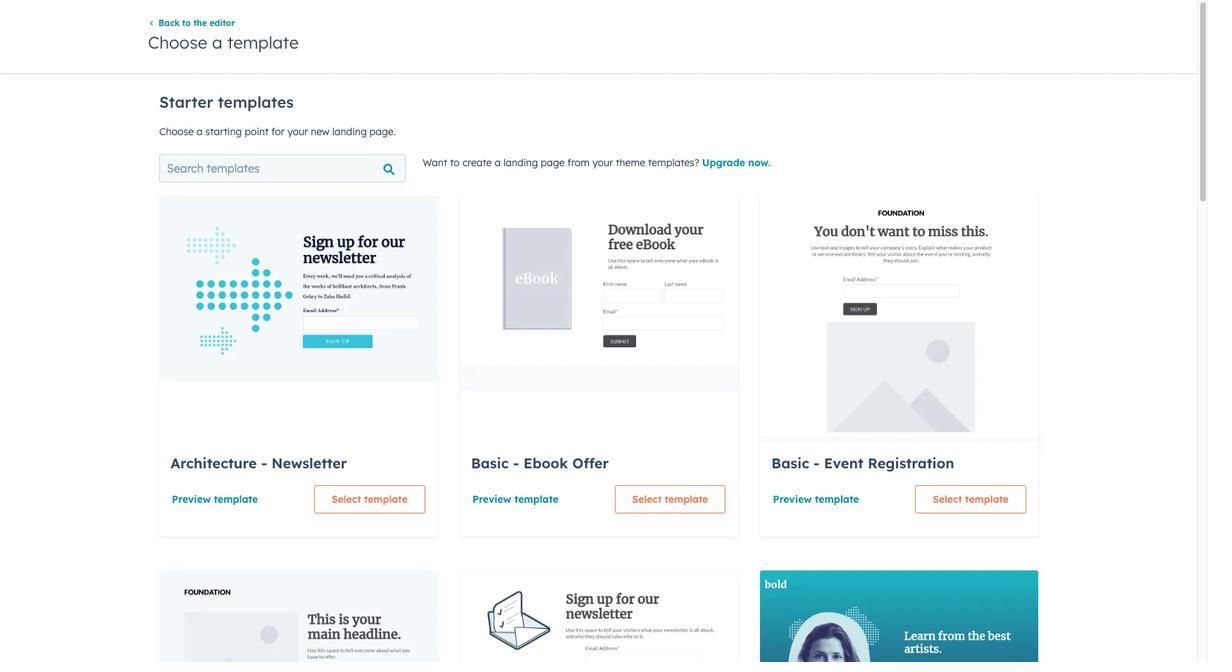 Task type: vqa. For each thing, say whether or not it's contained in the screenshot.
leftmost to
yes



Task type: locate. For each thing, give the bounding box(es) containing it.
preview
[[172, 493, 211, 506], [472, 493, 511, 506], [773, 493, 812, 506]]

2 select template button from the left
[[615, 485, 726, 514]]

0 vertical spatial landing
[[332, 125, 367, 138]]

select template for architecture - newsletter
[[332, 493, 408, 506]]

a right create on the left top
[[495, 156, 501, 169]]

- left ebook in the bottom left of the page
[[513, 454, 519, 472]]

preview for basic - ebook offer
[[472, 493, 511, 506]]

1 select template from the left
[[332, 493, 408, 506]]

templates
[[218, 92, 294, 112]]

0 horizontal spatial select template button
[[314, 485, 425, 514]]

preview image for 'basic - subscription' template image
[[460, 571, 738, 662]]

preview template down event
[[773, 493, 859, 506]]

2 preview from the left
[[472, 493, 511, 506]]

preview template for event
[[773, 493, 859, 506]]

1 vertical spatial choose
[[159, 125, 194, 138]]

basic for basic - event registration
[[772, 454, 809, 472]]

select template for basic - event registration
[[933, 493, 1009, 506]]

2 horizontal spatial select
[[933, 493, 962, 506]]

want to create a landing page from your theme templates? upgrade now.
[[423, 156, 771, 169]]

0 horizontal spatial landing
[[332, 125, 367, 138]]

- left newsletter on the bottom left of page
[[261, 454, 267, 472]]

2 horizontal spatial preview
[[773, 493, 812, 506]]

basic left ebook in the bottom left of the page
[[471, 454, 509, 472]]

preview image for 'architecture - newsletter' template image
[[159, 197, 437, 464]]

preview for architecture - newsletter
[[172, 493, 211, 506]]

preview template down basic - ebook offer
[[472, 493, 559, 506]]

a left starting
[[197, 125, 203, 138]]

preview template for ebook
[[472, 493, 559, 506]]

basic - ebook offer
[[471, 454, 609, 472]]

your right from
[[592, 156, 613, 169]]

select template
[[332, 493, 408, 506], [632, 493, 708, 506], [933, 493, 1009, 506]]

1 preview template from the left
[[172, 493, 258, 506]]

0 horizontal spatial a
[[197, 125, 203, 138]]

2 horizontal spatial preview template button
[[772, 485, 860, 514]]

0 horizontal spatial select
[[332, 493, 361, 506]]

1 horizontal spatial a
[[212, 32, 222, 53]]

offer
[[572, 454, 609, 472]]

1 horizontal spatial select
[[632, 493, 662, 506]]

choose a starting point for your new landing page.
[[159, 125, 396, 138]]

template for preview template button associated with event
[[815, 493, 859, 506]]

1 horizontal spatial preview
[[472, 493, 511, 506]]

3 preview from the left
[[773, 493, 812, 506]]

preview template down architecture
[[172, 493, 258, 506]]

1 horizontal spatial your
[[592, 156, 613, 169]]

a down the editor
[[212, 32, 222, 53]]

to for back
[[182, 18, 191, 28]]

0 vertical spatial choose
[[148, 32, 207, 53]]

2 select from the left
[[632, 493, 662, 506]]

1 select from the left
[[332, 493, 361, 506]]

to left the
[[182, 18, 191, 28]]

landing left the page
[[504, 156, 538, 169]]

template selection page description element
[[159, 87, 1038, 140]]

0 horizontal spatial preview template button
[[171, 485, 259, 514]]

select for basic - ebook offer
[[632, 493, 662, 506]]

0 horizontal spatial basic
[[471, 454, 509, 472]]

preview template button
[[171, 485, 259, 514], [472, 485, 559, 514], [772, 485, 860, 514]]

2 - from the left
[[513, 454, 519, 472]]

2 horizontal spatial preview template
[[773, 493, 859, 506]]

choose down starter
[[159, 125, 194, 138]]

your right for
[[287, 125, 308, 138]]

-
[[261, 454, 267, 472], [513, 454, 519, 472], [814, 454, 820, 472]]

2 preview template from the left
[[472, 493, 559, 506]]

basic
[[471, 454, 509, 472], [772, 454, 809, 472]]

preview template button down basic - ebook offer
[[472, 485, 559, 514]]

starting
[[205, 125, 242, 138]]

1 horizontal spatial basic
[[772, 454, 809, 472]]

1 horizontal spatial landing
[[504, 156, 538, 169]]

2 select template from the left
[[632, 493, 708, 506]]

starter
[[159, 92, 213, 112]]

0 horizontal spatial -
[[261, 454, 267, 472]]

0 horizontal spatial preview template
[[172, 493, 258, 506]]

0 horizontal spatial your
[[287, 125, 308, 138]]

your
[[287, 125, 308, 138], [592, 156, 613, 169]]

preview image for 'bold - feature' template image
[[760, 571, 1038, 662]]

landing right the new
[[332, 125, 367, 138]]

0 horizontal spatial preview
[[172, 493, 211, 506]]

2 vertical spatial a
[[495, 156, 501, 169]]

preview template
[[172, 493, 258, 506], [472, 493, 559, 506], [773, 493, 859, 506]]

3 select template from the left
[[933, 493, 1009, 506]]

1 preview template button from the left
[[171, 485, 259, 514]]

select
[[332, 493, 361, 506], [632, 493, 662, 506], [933, 493, 962, 506]]

2 horizontal spatial a
[[495, 156, 501, 169]]

select template button for basic - ebook offer
[[615, 485, 726, 514]]

0 vertical spatial to
[[182, 18, 191, 28]]

a
[[212, 32, 222, 53], [197, 125, 203, 138], [495, 156, 501, 169]]

1 horizontal spatial preview template
[[472, 493, 559, 506]]

0 vertical spatial a
[[212, 32, 222, 53]]

preview template button down event
[[772, 485, 860, 514]]

template for select template button associated with architecture - newsletter
[[364, 493, 408, 506]]

select template button for architecture - newsletter
[[314, 485, 425, 514]]

1 horizontal spatial to
[[450, 156, 460, 169]]

1 vertical spatial landing
[[504, 156, 538, 169]]

a for starting
[[197, 125, 203, 138]]

1 vertical spatial to
[[450, 156, 460, 169]]

1 horizontal spatial preview template button
[[472, 485, 559, 514]]

2 preview template button from the left
[[472, 485, 559, 514]]

3 preview template from the left
[[773, 493, 859, 506]]

for
[[271, 125, 285, 138]]

new
[[311, 125, 330, 138]]

- left event
[[814, 454, 820, 472]]

a inside template selection page description element
[[197, 125, 203, 138]]

ebook
[[524, 454, 568, 472]]

2 horizontal spatial -
[[814, 454, 820, 472]]

to right "want"
[[450, 156, 460, 169]]

preview template button for event
[[772, 485, 860, 514]]

1 preview from the left
[[172, 493, 211, 506]]

3 select template button from the left
[[915, 485, 1026, 514]]

2 horizontal spatial select template button
[[915, 485, 1026, 514]]

template search bar search field
[[159, 154, 406, 182]]

point
[[245, 125, 269, 138]]

preview template button down architecture
[[171, 485, 259, 514]]

choose
[[148, 32, 207, 53], [159, 125, 194, 138]]

preview image for 'basic - ebook offer' template image
[[460, 197, 738, 464]]

template
[[227, 32, 299, 53], [214, 493, 258, 506], [364, 493, 408, 506], [514, 493, 559, 506], [665, 493, 708, 506], [815, 493, 859, 506], [965, 493, 1009, 506]]

choose inside template selection page description element
[[159, 125, 194, 138]]

templates?
[[648, 156, 699, 169]]

landing
[[332, 125, 367, 138], [504, 156, 538, 169]]

3 preview template button from the left
[[772, 485, 860, 514]]

0 horizontal spatial select template
[[332, 493, 408, 506]]

your inside template selection page description element
[[287, 125, 308, 138]]

0 vertical spatial your
[[287, 125, 308, 138]]

choose down back
[[148, 32, 207, 53]]

to
[[182, 18, 191, 28], [450, 156, 460, 169]]

select template button
[[314, 485, 425, 514], [615, 485, 726, 514], [915, 485, 1026, 514]]

the
[[193, 18, 207, 28]]

1 horizontal spatial select template
[[632, 493, 708, 506]]

basic left event
[[772, 454, 809, 472]]

2 horizontal spatial select template
[[933, 493, 1009, 506]]

1 - from the left
[[261, 454, 267, 472]]

1 horizontal spatial select template button
[[615, 485, 726, 514]]

2 basic from the left
[[772, 454, 809, 472]]

3 select from the left
[[933, 493, 962, 506]]

3 - from the left
[[814, 454, 820, 472]]

1 horizontal spatial -
[[513, 454, 519, 472]]

1 vertical spatial a
[[197, 125, 203, 138]]

event
[[824, 454, 864, 472]]

0 horizontal spatial to
[[182, 18, 191, 28]]

1 select template button from the left
[[314, 485, 425, 514]]

1 basic from the left
[[471, 454, 509, 472]]

back to the editor link
[[148, 18, 235, 28]]



Task type: describe. For each thing, give the bounding box(es) containing it.
newsletter
[[272, 454, 347, 472]]

page.
[[370, 125, 396, 138]]

registration
[[868, 454, 954, 472]]

want
[[423, 156, 447, 169]]

- for ebook
[[513, 454, 519, 472]]

theme
[[616, 156, 645, 169]]

create
[[462, 156, 492, 169]]

choose a template
[[148, 32, 299, 53]]

choose for choose a starting point for your new landing page.
[[159, 125, 194, 138]]

starter templates
[[159, 92, 294, 112]]

preview image for 'basic - event registration' template image
[[760, 197, 1038, 464]]

landing inside template selection page description element
[[332, 125, 367, 138]]

back to the editor
[[159, 18, 235, 28]]

upgrade
[[702, 156, 745, 169]]

architecture
[[170, 454, 257, 472]]

preview image for 'basic - feature' template image
[[159, 571, 437, 662]]

basic - event registration
[[772, 454, 954, 472]]

select template button for basic - event registration
[[915, 485, 1026, 514]]

now.
[[748, 156, 771, 169]]

upgrade now. button
[[702, 156, 771, 169]]

choose for choose a template
[[148, 32, 207, 53]]

template for preview template button corresponding to ebook
[[514, 493, 559, 506]]

preview template button for newsletter
[[171, 485, 259, 514]]

page
[[541, 156, 565, 169]]

to for want
[[450, 156, 460, 169]]

back
[[159, 18, 180, 28]]

template for select template button corresponding to basic - event registration
[[965, 493, 1009, 506]]

preview template for newsletter
[[172, 493, 258, 506]]

- for newsletter
[[261, 454, 267, 472]]

template for preview template button associated with newsletter
[[214, 493, 258, 506]]

from
[[568, 156, 590, 169]]

a for template
[[212, 32, 222, 53]]

select template for basic - ebook offer
[[632, 493, 708, 506]]

select for basic - event registration
[[933, 493, 962, 506]]

basic for basic - ebook offer
[[471, 454, 509, 472]]

architecture - newsletter
[[170, 454, 347, 472]]

template for select template button associated with basic - ebook offer
[[665, 493, 708, 506]]

select for architecture - newsletter
[[332, 493, 361, 506]]

- for event
[[814, 454, 820, 472]]

preview template button for ebook
[[472, 485, 559, 514]]

editor
[[210, 18, 235, 28]]

1 vertical spatial your
[[592, 156, 613, 169]]

preview for basic - event registration
[[773, 493, 812, 506]]



